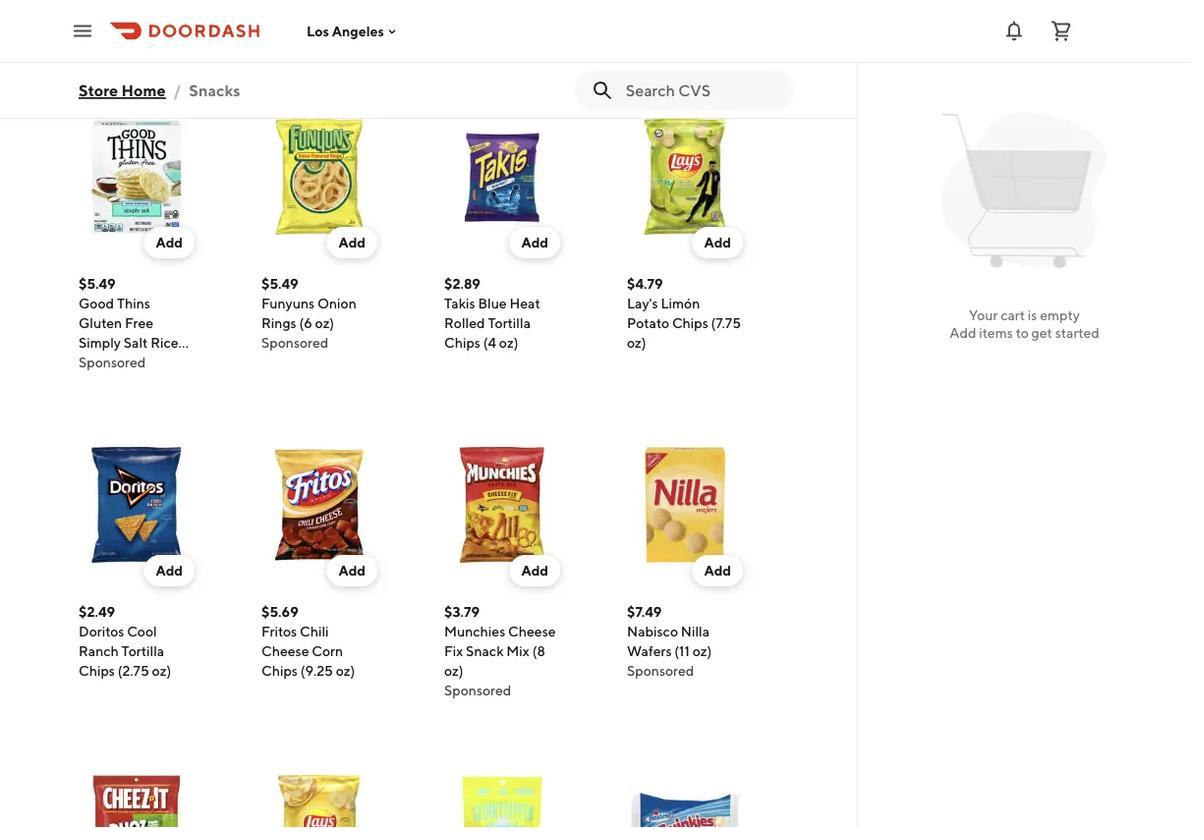 Task type: vqa. For each thing, say whether or not it's contained in the screenshot.


Task type: locate. For each thing, give the bounding box(es) containing it.
sponsored down "snack"
[[444, 683, 511, 699]]

oz) right (4
[[499, 335, 518, 351]]

items
[[979, 325, 1013, 341]]

good
[[79, 295, 114, 312]]

chips down ranch
[[79, 663, 115, 679]]

onion
[[317, 295, 357, 312]]

chips
[[672, 315, 708, 331], [444, 335, 481, 351], [79, 663, 115, 679], [261, 663, 298, 679]]

2 $5.49 from the left
[[261, 276, 299, 292]]

snacks
[[79, 72, 176, 109], [189, 81, 240, 100], [79, 354, 122, 371]]

add for takis blue heat rolled tortilla chips (4 oz)
[[521, 234, 548, 251]]

add for funyuns onion rings (6 oz)
[[339, 234, 366, 251]]

oz)
[[315, 315, 334, 331], [499, 335, 518, 351], [627, 335, 646, 351], [152, 354, 172, 371], [693, 643, 712, 660], [152, 663, 171, 679], [336, 663, 355, 679], [444, 663, 464, 679]]

oz) right (11
[[693, 643, 712, 660]]

gluten
[[79, 315, 122, 331]]

fritos chili cheese corn chips (9.25 oz) image
[[261, 447, 377, 563]]

los angeles
[[307, 23, 384, 39]]

1 horizontal spatial cheese
[[508, 624, 556, 640]]

chips down limón
[[672, 315, 708, 331]]

cheese up (8
[[508, 624, 556, 640]]

oz) right (6
[[315, 315, 334, 331]]

1 horizontal spatial tortilla
[[488, 315, 531, 331]]

0 vertical spatial cheese
[[508, 624, 556, 640]]

wafers
[[627, 643, 672, 660]]

$4.79
[[627, 276, 663, 292]]

blue
[[478, 295, 507, 312]]

nabisco nilla wafers (11 oz) image
[[627, 447, 743, 563]]

add
[[156, 234, 183, 251], [339, 234, 366, 251], [521, 234, 548, 251], [704, 234, 731, 251], [950, 325, 977, 341], [156, 563, 183, 579], [339, 563, 366, 579], [521, 563, 548, 579], [704, 563, 731, 579]]

doritos cool ranch tortilla chips (2.75 oz) image
[[79, 447, 195, 563]]

$2.49
[[79, 604, 115, 620]]

lay's
[[627, 295, 658, 312]]

$2.89
[[444, 276, 481, 292]]

oz) down rice
[[152, 354, 172, 371]]

0 horizontal spatial cheese
[[261, 643, 309, 660]]

$2.89 takis blue heat rolled tortilla chips (4 oz)
[[444, 276, 540, 351]]

(3.5
[[125, 354, 149, 371]]

sponsored down (6
[[261, 335, 329, 351]]

kellogg's cheez-it duoz sharp cheddar & parmesan baked snack crackers (4.3 oz) image
[[79, 776, 195, 829]]

empty retail cart image
[[932, 98, 1117, 283]]

add down 'your'
[[950, 325, 977, 341]]

takis blue heat rolled tortilla chips (4 oz) image
[[444, 119, 560, 235]]

funyuns
[[261, 295, 315, 312]]

0 horizontal spatial $5.49
[[79, 276, 116, 292]]

cheese down fritos
[[261, 643, 309, 660]]

tortilla
[[488, 315, 531, 331], [121, 643, 164, 660]]

simply
[[79, 335, 121, 351]]

snack
[[466, 643, 504, 660]]

sponsored down the wafers
[[627, 663, 694, 679]]

rolled
[[444, 315, 485, 331]]

0 vertical spatial tortilla
[[488, 315, 531, 331]]

add up $4.79 lay's limón potato chips (7.75 oz)
[[704, 234, 731, 251]]

(8
[[532, 643, 545, 660]]

oz) right (2.75
[[152, 663, 171, 679]]

chips down the rolled
[[444, 335, 481, 351]]

fritos
[[261, 624, 297, 640]]

munchies cheese fix snack mix (8 oz) image
[[444, 447, 560, 563]]

add up the heat
[[521, 234, 548, 251]]

tortilla down the heat
[[488, 315, 531, 331]]

rings
[[261, 315, 296, 331]]

add up nilla at right bottom
[[704, 563, 731, 579]]

$5.69
[[261, 604, 299, 620]]

$5.49 inside $5.49 funyuns onion rings (6 oz) sponsored
[[261, 276, 299, 292]]

$5.49 up good
[[79, 276, 116, 292]]

add for doritos cool ranch tortilla chips (2.75 oz)
[[156, 563, 183, 579]]

$5.49 up funyuns
[[261, 276, 299, 292]]

add up cool
[[156, 563, 183, 579]]

oz) down fix
[[444, 663, 464, 679]]

oz) down "potato"
[[627, 335, 646, 351]]

open menu image
[[71, 19, 94, 43]]

sponsored inside $7.49 nabisco nilla wafers (11 oz) sponsored
[[627, 663, 694, 679]]

(11
[[675, 643, 690, 660]]

$5.49 inside $5.49 good thins gluten free simply salt rice snacks (3.5 oz)
[[79, 276, 116, 292]]

$5.49 good thins gluten free simply salt rice snacks (3.5 oz)
[[79, 276, 178, 371]]

potato
[[627, 315, 669, 331]]

add up onion
[[339, 234, 366, 251]]

sponsored
[[261, 335, 329, 351], [79, 354, 146, 371], [627, 663, 694, 679], [444, 683, 511, 699]]

add button
[[144, 227, 195, 259], [144, 227, 195, 259], [327, 227, 377, 259], [327, 227, 377, 259], [510, 227, 560, 259], [510, 227, 560, 259], [692, 227, 743, 259], [692, 227, 743, 259], [144, 555, 195, 587], [144, 555, 195, 587], [327, 555, 377, 587], [327, 555, 377, 587], [510, 555, 560, 587], [510, 555, 560, 587], [692, 555, 743, 587], [692, 555, 743, 587]]

cheese
[[508, 624, 556, 640], [261, 643, 309, 660]]

1 $5.49 from the left
[[79, 276, 116, 292]]

oz) inside $2.49 doritos cool ranch tortilla chips (2.75 oz)
[[152, 663, 171, 679]]

oz) inside $2.89 takis blue heat rolled tortilla chips (4 oz)
[[499, 335, 518, 351]]

(7.75
[[711, 315, 741, 331]]

nabisco
[[627, 624, 678, 640]]

good thins gluten free simply salt rice snacks (3.5 oz) image
[[79, 119, 195, 235]]

1 vertical spatial tortilla
[[121, 643, 164, 660]]

tortilla inside $2.89 takis blue heat rolled tortilla chips (4 oz)
[[488, 315, 531, 331]]

snacks inside $5.49 good thins gluten free simply salt rice snacks (3.5 oz)
[[79, 354, 122, 371]]

mix
[[507, 643, 530, 660]]

chips left '(9.25'
[[261, 663, 298, 679]]

nilla
[[681, 624, 710, 640]]

empty
[[1040, 307, 1080, 323]]

doritos
[[79, 624, 124, 640]]

oz) down corn
[[336, 663, 355, 679]]

add up $5.49 good thins gluten free simply salt rice snacks (3.5 oz)
[[156, 234, 183, 251]]

chips inside $4.79 lay's limón potato chips (7.75 oz)
[[672, 315, 708, 331]]

$5.49
[[79, 276, 116, 292], [261, 276, 299, 292]]

tortilla down cool
[[121, 643, 164, 660]]

1 horizontal spatial $5.49
[[261, 276, 299, 292]]

angeles
[[332, 23, 384, 39]]

home
[[121, 81, 166, 100]]

1 vertical spatial cheese
[[261, 643, 309, 660]]

sponsored inside $3.79 munchies cheese fix snack mix (8 oz) sponsored
[[444, 683, 511, 699]]

0 horizontal spatial tortilla
[[121, 643, 164, 660]]

add up (8
[[521, 563, 548, 579]]

add up $5.69 fritos chili cheese corn chips (9.25 oz)
[[339, 563, 366, 579]]



Task type: describe. For each thing, give the bounding box(es) containing it.
$7.49
[[627, 604, 662, 620]]

0 items, open order cart image
[[1050, 19, 1073, 43]]

chips inside $5.69 fritos chili cheese corn chips (9.25 oz)
[[261, 663, 298, 679]]

your
[[969, 307, 998, 323]]

chips inside $2.49 doritos cool ranch tortilla chips (2.75 oz)
[[79, 663, 115, 679]]

chips inside $2.89 takis blue heat rolled tortilla chips (4 oz)
[[444, 335, 481, 351]]

add for good thins gluten free simply salt rice snacks (3.5 oz)
[[156, 234, 183, 251]]

funyuns onion rings (6 oz) image
[[261, 119, 377, 235]]

takis
[[444, 295, 475, 312]]

thins
[[117, 295, 150, 312]]

notification bell image
[[1003, 19, 1026, 43]]

$3.79
[[444, 604, 480, 620]]

los
[[307, 23, 329, 39]]

(2.75
[[118, 663, 149, 679]]

tortilla inside $2.49 doritos cool ranch tortilla chips (2.75 oz)
[[121, 643, 164, 660]]

$7.49 nabisco nilla wafers (11 oz) sponsored
[[627, 604, 712, 679]]

$4.79 lay's limón potato chips (7.75 oz)
[[627, 276, 741, 351]]

ranch
[[79, 643, 119, 660]]

lay's limón potato chips (7.75 oz) image
[[627, 119, 743, 235]]

corn
[[312, 643, 343, 660]]

$5.49 funyuns onion rings (6 oz) sponsored
[[261, 276, 357, 351]]

munchies
[[444, 624, 506, 640]]

add for fritos chili cheese corn chips (9.25 oz)
[[339, 563, 366, 579]]

lay's classic potato chips (8 oz) image
[[261, 776, 377, 829]]

$5.49 for $5.49 good thins gluten free simply salt rice snacks (3.5 oz)
[[79, 276, 116, 292]]

rice
[[151, 335, 178, 351]]

fix
[[444, 643, 463, 660]]

oz) inside $7.49 nabisco nilla wafers (11 oz) sponsored
[[693, 643, 712, 660]]

cart
[[1001, 307, 1025, 323]]

get
[[1032, 325, 1053, 341]]

(9.25
[[300, 663, 333, 679]]

sponsored inside $5.49 funyuns onion rings (6 oz) sponsored
[[261, 335, 329, 351]]

chili
[[300, 624, 329, 640]]

cool
[[127, 624, 157, 640]]

los angeles button
[[307, 23, 400, 39]]

$5.49 for $5.49 funyuns onion rings (6 oz) sponsored
[[261, 276, 299, 292]]

add for munchies cheese fix snack mix (8 oz)
[[521, 563, 548, 579]]

store
[[79, 81, 118, 100]]

oz) inside $4.79 lay's limón potato chips (7.75 oz)
[[627, 335, 646, 351]]

oz) inside $5.69 fritos chili cheese corn chips (9.25 oz)
[[336, 663, 355, 679]]

skinny dipped almonds lemon bliss (3.5 oz) image
[[444, 776, 560, 829]]

$5.69 fritos chili cheese corn chips (9.25 oz)
[[261, 604, 355, 679]]

your cart is empty add items to get started
[[950, 307, 1100, 341]]

oz) inside $3.79 munchies cheese fix snack mix (8 oz) sponsored
[[444, 663, 464, 679]]

add inside your cart is empty add items to get started
[[950, 325, 977, 341]]

oz) inside $5.49 funyuns onion rings (6 oz) sponsored
[[315, 315, 334, 331]]

add for lay's limón potato chips (7.75 oz)
[[704, 234, 731, 251]]

cheese inside $5.69 fritos chili cheese corn chips (9.25 oz)
[[261, 643, 309, 660]]

limón
[[661, 295, 700, 312]]

oz) inside $5.49 good thins gluten free simply salt rice snacks (3.5 oz)
[[152, 354, 172, 371]]

is
[[1028, 307, 1037, 323]]

free
[[125, 315, 153, 331]]

Search CVS search field
[[626, 80, 778, 101]]

(4
[[483, 335, 496, 351]]

sponsored down simply
[[79, 354, 146, 371]]

heat
[[510, 295, 540, 312]]

started
[[1055, 325, 1100, 341]]

$2.49 doritos cool ranch tortilla chips (2.75 oz)
[[79, 604, 171, 679]]

hostess twinkies cakes (2 ct) image
[[627, 776, 743, 829]]

$3.79 munchies cheese fix snack mix (8 oz) sponsored
[[444, 604, 556, 699]]

to
[[1016, 325, 1029, 341]]

/
[[174, 81, 181, 100]]

cheese inside $3.79 munchies cheese fix snack mix (8 oz) sponsored
[[508, 624, 556, 640]]

store home link
[[79, 71, 166, 110]]

add for nabisco nilla wafers (11 oz)
[[704, 563, 731, 579]]

(6
[[299, 315, 312, 331]]

store home / snacks
[[79, 81, 240, 100]]

salt
[[124, 335, 148, 351]]



